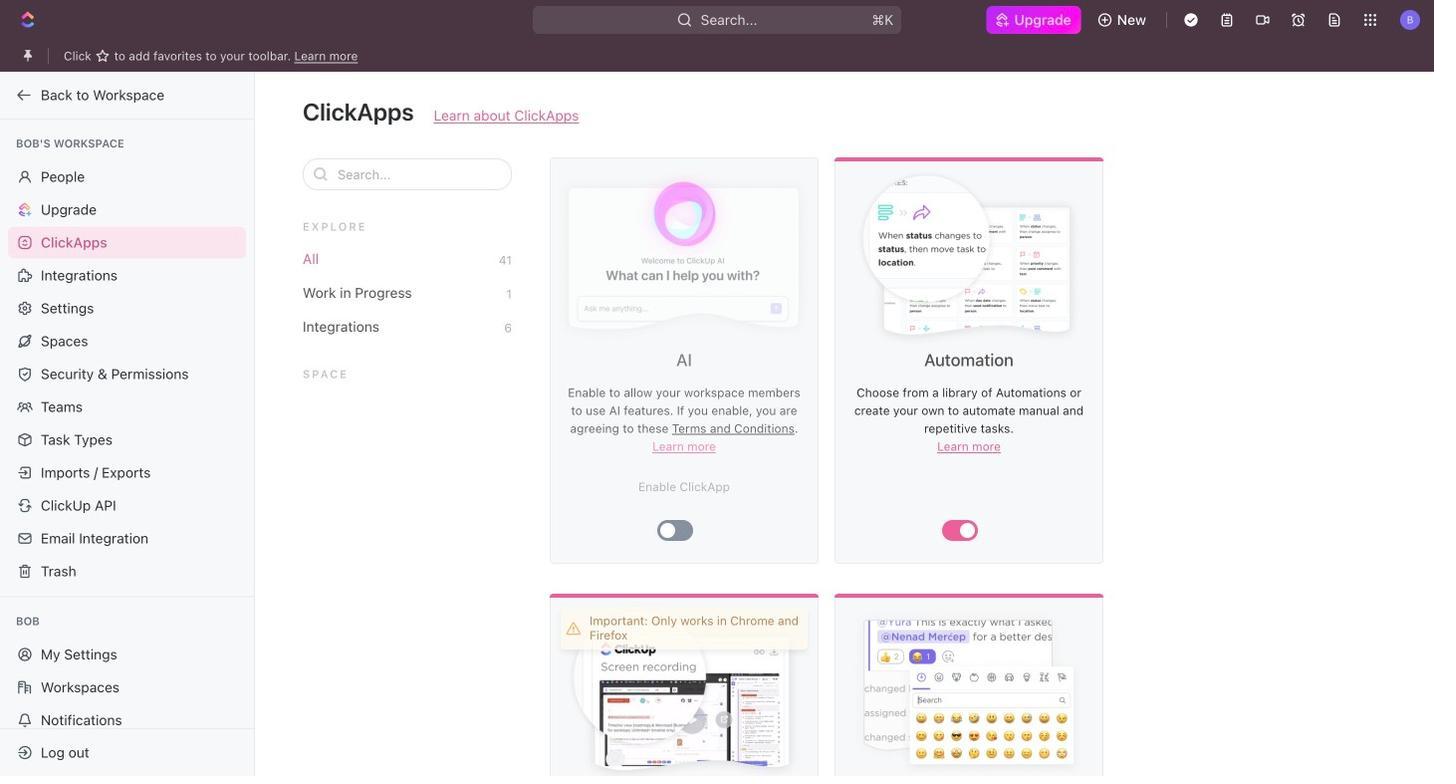 Task type: vqa. For each thing, say whether or not it's contained in the screenshot.
search... text field
yes



Task type: describe. For each thing, give the bounding box(es) containing it.
Search... text field
[[338, 159, 501, 189]]



